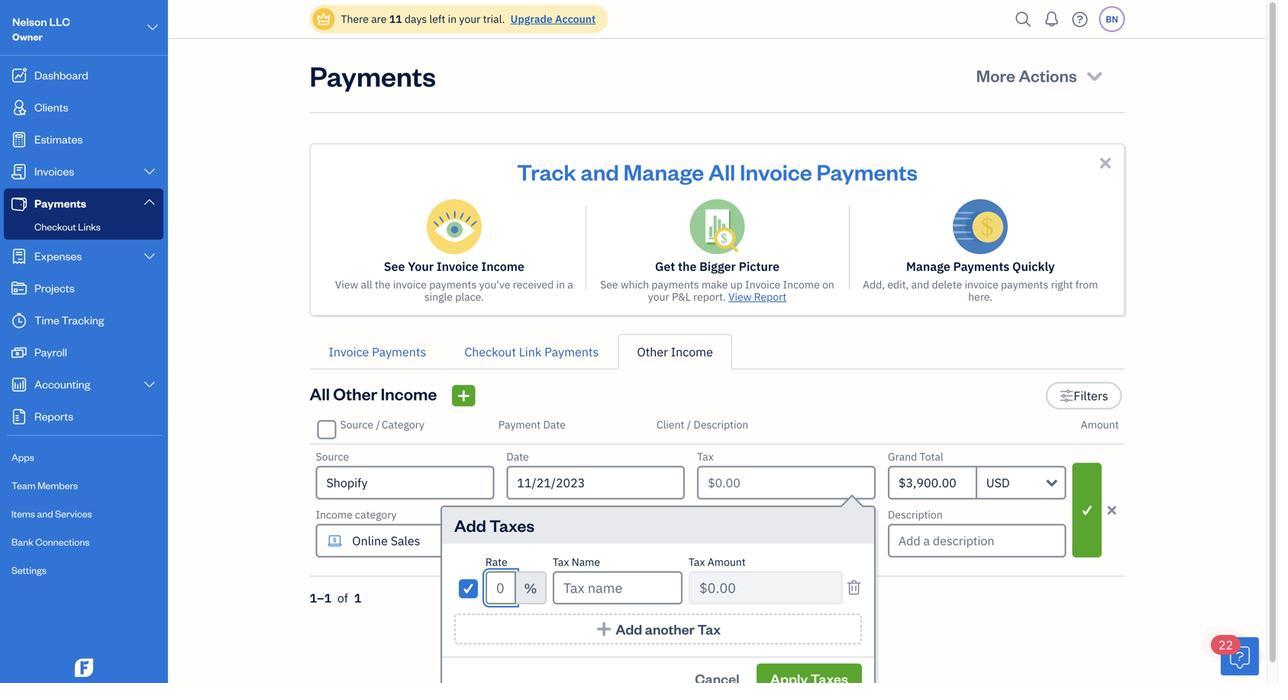 Task type: locate. For each thing, give the bounding box(es) containing it.
2 / from the left
[[687, 418, 691, 432]]

view report
[[729, 290, 787, 304]]

invoice payments link
[[310, 335, 446, 370]]

2 payments from the left
[[652, 278, 699, 292]]

client
[[657, 418, 685, 432]]

tax up or deleted
[[698, 621, 721, 639]]

the inside see your invoice income view all the invoice payments you've received in a single place.
[[375, 278, 391, 292]]

checkout inside main element
[[34, 220, 76, 233]]

1 horizontal spatial /
[[687, 418, 691, 432]]

client image
[[10, 100, 28, 115]]

invoice inside see which payments make up invoice income on your p&l report.
[[746, 278, 781, 292]]

in left a
[[557, 278, 565, 292]]

payments inside main element
[[34, 196, 86, 210]]

items and services
[[11, 508, 92, 520]]

1 horizontal spatial and
[[581, 157, 619, 186]]

to
[[732, 508, 741, 522]]

1 / from the left
[[376, 418, 380, 432]]

total
[[920, 450, 944, 464]]

0 horizontal spatial amount
[[708, 555, 746, 570]]

0 vertical spatial manage
[[624, 157, 704, 186]]

all up "get the bigger picture"
[[709, 157, 736, 186]]

deleted link
[[706, 640, 742, 654]]

in
[[448, 12, 457, 26], [557, 278, 565, 292]]

1 vertical spatial payment
[[507, 508, 549, 522]]

tax for tax amount
[[689, 555, 705, 570]]

0 vertical spatial description
[[694, 418, 749, 432]]

add
[[454, 515, 486, 537], [616, 621, 643, 639]]

Date in MM/DD/YYYY format text field
[[507, 466, 685, 500]]

upgrade
[[511, 12, 553, 26]]

/ right client
[[687, 418, 691, 432]]

all
[[709, 157, 736, 186], [310, 383, 330, 405]]

project image
[[10, 281, 28, 296]]

add new other income entry image
[[457, 387, 471, 405]]

payments down your
[[429, 278, 477, 292]]

add right plus image
[[616, 621, 643, 639]]

crown image
[[316, 11, 332, 27]]

payments inside manage payments quickly add, edit, and delete invoice payments right from here.
[[1002, 278, 1049, 292]]

1 vertical spatial date
[[507, 450, 529, 464]]

add,
[[863, 278, 885, 292]]

0 vertical spatial add
[[454, 515, 486, 537]]

payment down the link
[[499, 418, 541, 432]]

1
[[354, 591, 362, 607]]

and for manage
[[581, 157, 619, 186]]

the right get
[[678, 259, 697, 275]]

checkout for checkout link payments
[[465, 344, 516, 360]]

chart image
[[10, 377, 28, 393]]

0 horizontal spatial payments
[[429, 278, 477, 292]]

0 horizontal spatial /
[[376, 418, 380, 432]]

tax up "$0.00"
[[698, 450, 714, 464]]

1 payments from the left
[[429, 278, 477, 292]]

invoice down your
[[393, 278, 427, 292]]

1 invoice from the left
[[393, 278, 427, 292]]

2 vertical spatial and
[[37, 508, 53, 520]]

see
[[384, 259, 405, 275], [601, 278, 618, 292]]

manage inside manage payments quickly add, edit, and delete invoice payments right from here.
[[907, 259, 951, 275]]

payments down get
[[652, 278, 699, 292]]

checkout links link
[[7, 218, 160, 236]]

/ left "category"
[[376, 418, 380, 432]]

bn
[[1106, 13, 1119, 25]]

checkout up expenses at the left of page
[[34, 220, 76, 233]]

add left taxes
[[454, 515, 486, 537]]

1 horizontal spatial checkout
[[465, 344, 516, 360]]

income down p&l
[[671, 344, 713, 360]]

1 vertical spatial source
[[316, 450, 349, 464]]

0 vertical spatial and
[[581, 157, 619, 186]]

payment
[[499, 418, 541, 432], [507, 508, 549, 522]]

income left on
[[783, 278, 820, 292]]

1 horizontal spatial invoice
[[965, 278, 999, 292]]

source down "source / category"
[[316, 450, 349, 464]]

1 vertical spatial the
[[375, 278, 391, 292]]

and right the track at the left of page
[[581, 157, 619, 186]]

2 horizontal spatial and
[[912, 278, 930, 292]]

2 invoice from the left
[[965, 278, 999, 292]]

1 vertical spatial see
[[601, 278, 618, 292]]

view right "make"
[[729, 290, 752, 304]]

archived
[[672, 616, 719, 630]]

get the bigger picture image
[[690, 199, 745, 254]]

tax name
[[553, 555, 601, 570]]

payments down quickly
[[1002, 278, 1049, 292]]

bank
[[11, 536, 33, 549]]

grand
[[888, 450, 918, 464]]

timer image
[[10, 313, 28, 328]]

date up 'date in mm/dd/yyyy format' text field
[[544, 418, 566, 432]]

22
[[1219, 638, 1234, 654]]

left
[[430, 12, 446, 26]]

0 horizontal spatial date
[[507, 450, 529, 464]]

0 vertical spatial date
[[544, 418, 566, 432]]

the right 'all'
[[375, 278, 391, 292]]

tax down assign
[[689, 555, 705, 570]]

invoice
[[740, 157, 813, 186], [437, 259, 479, 275], [746, 278, 781, 292], [329, 344, 369, 360]]

and inside manage payments quickly add, edit, and delete invoice payments right from here.
[[912, 278, 930, 292]]

invoice inside see your invoice income view all the invoice payments you've received in a single place.
[[437, 259, 479, 275]]

taxes
[[490, 515, 535, 537]]

name
[[572, 555, 601, 570]]

invoice inside see your invoice income view all the invoice payments you've received in a single place.
[[393, 278, 427, 292]]

your
[[459, 12, 481, 26], [648, 290, 670, 304]]

client
[[744, 508, 771, 522]]

1 horizontal spatial your
[[648, 290, 670, 304]]

1 horizontal spatial other
[[637, 344, 668, 360]]

Description text field
[[888, 524, 1067, 558]]

payments inside see your invoice income view all the invoice payments you've received in a single place.
[[429, 278, 477, 292]]

payment for payment method
[[507, 508, 549, 522]]

tax
[[698, 450, 714, 464], [553, 555, 570, 570], [689, 555, 705, 570], [698, 621, 721, 639]]

invoice inside manage payments quickly add, edit, and delete invoice payments right from here.
[[965, 278, 999, 292]]

1 vertical spatial manage
[[907, 259, 951, 275]]

1 vertical spatial checkout
[[465, 344, 516, 360]]

invoice
[[393, 278, 427, 292], [965, 278, 999, 292]]

0 vertical spatial source
[[340, 418, 374, 432]]

0 vertical spatial payment
[[499, 418, 541, 432]]

0 horizontal spatial see
[[384, 259, 405, 275]]

and
[[581, 157, 619, 186], [912, 278, 930, 292], [37, 508, 53, 520]]

tax for tax
[[698, 450, 714, 464]]

other up "source / category"
[[333, 383, 378, 405]]

amount
[[1081, 418, 1120, 432], [708, 555, 746, 570]]

more actions button
[[963, 57, 1120, 94]]

add inside add another tax button
[[616, 621, 643, 639]]

of
[[338, 591, 348, 607]]

invoice right delete
[[965, 278, 999, 292]]

your left trial. at the left top
[[459, 12, 481, 26]]

view left archived
[[645, 616, 670, 630]]

and right edit,
[[912, 278, 930, 292]]

items and services link
[[4, 501, 163, 528]]

see inside see which payments make up invoice income on your p&l report.
[[601, 278, 618, 292]]

0 horizontal spatial and
[[37, 508, 53, 520]]

0 horizontal spatial other
[[333, 383, 378, 405]]

Tax Rate (Percentage) text field
[[486, 572, 516, 605]]

reports link
[[4, 402, 163, 432]]

in right left
[[448, 12, 457, 26]]

1 horizontal spatial the
[[678, 259, 697, 275]]

1 horizontal spatial description
[[888, 508, 943, 522]]

tax amount
[[689, 555, 746, 570]]

1 vertical spatial and
[[912, 278, 930, 292]]

invoice payments
[[329, 344, 427, 360]]

see left your
[[384, 259, 405, 275]]

grand total
[[888, 450, 944, 464]]

reports
[[34, 409, 74, 424]]

1 horizontal spatial view
[[645, 616, 670, 630]]

and right items at the bottom left of page
[[37, 508, 53, 520]]

chevron large down image
[[146, 18, 160, 37], [143, 166, 157, 178], [143, 196, 157, 208], [143, 251, 157, 263]]

1 horizontal spatial date
[[544, 418, 566, 432]]

other income link
[[618, 335, 733, 370]]

checkout left the link
[[465, 344, 516, 360]]

there
[[341, 12, 369, 26]]

payment date button
[[499, 418, 566, 432]]

0 horizontal spatial all
[[310, 383, 330, 405]]

all down invoice payments link
[[310, 383, 330, 405]]

1 horizontal spatial manage
[[907, 259, 951, 275]]

nelson
[[12, 14, 47, 29]]

Source text field
[[317, 468, 493, 498]]

go to help image
[[1068, 8, 1093, 31]]

payment left method
[[507, 508, 549, 522]]

up
[[731, 278, 743, 292]]

add for add another tax
[[616, 621, 643, 639]]

search image
[[1012, 8, 1036, 31]]

0 vertical spatial your
[[459, 12, 481, 26]]

0 vertical spatial see
[[384, 259, 405, 275]]

clients
[[34, 100, 68, 114]]

services
[[55, 508, 92, 520]]

tracking
[[62, 313, 104, 327]]

0 horizontal spatial add
[[454, 515, 486, 537]]

source down all other income
[[340, 418, 374, 432]]

chevron large down image inside expenses link
[[143, 251, 157, 263]]

1 horizontal spatial see
[[601, 278, 618, 292]]

1 vertical spatial add
[[616, 621, 643, 639]]

0 vertical spatial amount
[[1081, 418, 1120, 432]]

0 horizontal spatial description
[[694, 418, 749, 432]]

3 payments from the left
[[1002, 278, 1049, 292]]

1 horizontal spatial in
[[557, 278, 565, 292]]

/ for category
[[376, 418, 380, 432]]

other down 'which'
[[637, 344, 668, 360]]

items
[[11, 508, 35, 520]]

2 horizontal spatial view
[[729, 290, 752, 304]]

accounting link
[[4, 370, 163, 400]]

source for source
[[316, 450, 349, 464]]

1 vertical spatial in
[[557, 278, 565, 292]]

deleted
[[706, 640, 742, 654]]

0 horizontal spatial manage
[[624, 157, 704, 186]]

see inside see your invoice income view all the invoice payments you've received in a single place.
[[384, 259, 405, 275]]

amount up amount (usd) "text box" at the right
[[708, 555, 746, 570]]

1 vertical spatial your
[[648, 290, 670, 304]]

right
[[1052, 278, 1074, 292]]

date
[[544, 418, 566, 432], [507, 450, 529, 464]]

time tracking link
[[4, 306, 163, 336]]

invoice image
[[10, 164, 28, 180]]

0 vertical spatial in
[[448, 12, 457, 26]]

tax for tax name
[[553, 555, 570, 570]]

projects
[[34, 281, 75, 295]]

manage payments quickly add, edit, and delete invoice payments right from here.
[[863, 259, 1099, 304]]

1–1 of 1
[[310, 591, 362, 607]]

quickly
[[1013, 259, 1055, 275]]

0 vertical spatial all
[[709, 157, 736, 186]]

income up you've
[[482, 259, 525, 275]]

view left 'all'
[[335, 278, 359, 292]]

time tracking
[[34, 313, 104, 327]]

report
[[755, 290, 787, 304]]

0 horizontal spatial view
[[335, 278, 359, 292]]

payment image
[[10, 196, 28, 212]]

1 horizontal spatial add
[[616, 621, 643, 639]]

on
[[823, 278, 835, 292]]

add for add taxes
[[454, 515, 486, 537]]

0 horizontal spatial the
[[375, 278, 391, 292]]

date down payment date button
[[507, 450, 529, 464]]

view archived other income
[[645, 616, 790, 630]]

your left p&l
[[648, 290, 670, 304]]

see for your
[[384, 259, 405, 275]]

tax left name on the left bottom of page
[[553, 555, 570, 570]]

payments inside manage payments quickly add, edit, and delete invoice payments right from here.
[[954, 259, 1010, 275]]

description down grand total (usd) 'text field'
[[888, 508, 943, 522]]

0 vertical spatial checkout
[[34, 220, 76, 233]]

and inside 'items and services' link
[[37, 508, 53, 520]]

source
[[340, 418, 374, 432], [316, 450, 349, 464]]

bank connections
[[11, 536, 90, 549]]

1 horizontal spatial amount
[[1081, 418, 1120, 432]]

/ for description
[[687, 418, 691, 432]]

view inside see your invoice income view all the invoice payments you've received in a single place.
[[335, 278, 359, 292]]

Grand Total (USD) text field
[[888, 466, 978, 500]]

amount down filters at the right of the page
[[1081, 418, 1120, 432]]

track and manage all invoice payments
[[517, 157, 918, 186]]

1 horizontal spatial payments
[[652, 278, 699, 292]]

category
[[382, 418, 425, 432]]

see left 'which'
[[601, 278, 618, 292]]

make
[[702, 278, 728, 292]]

2 vertical spatial other
[[721, 616, 750, 630]]

1 vertical spatial other
[[333, 383, 378, 405]]

0 horizontal spatial checkout
[[34, 220, 76, 233]]

you've
[[479, 278, 511, 292]]

add another tax
[[616, 621, 721, 639]]

chevron large down image inside payments link
[[143, 196, 157, 208]]

0 horizontal spatial invoice
[[393, 278, 427, 292]]

other up deleted
[[721, 616, 750, 630]]

0 horizontal spatial your
[[459, 12, 481, 26]]

description right client
[[694, 418, 749, 432]]

clients link
[[4, 92, 163, 123]]

main element
[[0, 0, 206, 684]]

2 horizontal spatial payments
[[1002, 278, 1049, 292]]

invoices
[[34, 164, 74, 178]]

cancel image
[[1105, 502, 1120, 520]]

the
[[678, 259, 697, 275], [375, 278, 391, 292]]

chevron large down image for payments
[[143, 196, 157, 208]]

chevrondown image
[[1085, 65, 1106, 86]]

income
[[482, 259, 525, 275], [783, 278, 820, 292], [671, 344, 713, 360], [381, 383, 437, 405], [316, 508, 353, 522], [753, 616, 790, 630]]

payments
[[310, 57, 436, 94], [817, 157, 918, 186], [34, 196, 86, 210], [954, 259, 1010, 275], [372, 344, 427, 360], [545, 344, 599, 360]]



Task type: vqa. For each thing, say whether or not it's contained in the screenshot.
the middle plus icon
no



Task type: describe. For each thing, give the bounding box(es) containing it.
links
[[78, 220, 101, 233]]

tax inside button
[[698, 621, 721, 639]]

view for view report
[[729, 290, 752, 304]]

0 vertical spatial the
[[678, 259, 697, 275]]

see your invoice income image
[[427, 199, 482, 254]]

1 vertical spatial description
[[888, 508, 943, 522]]

your
[[408, 259, 434, 275]]

Income category field
[[316, 524, 494, 558]]

report image
[[10, 409, 28, 425]]

there are 11 days left in your trial. upgrade account
[[341, 12, 596, 26]]

chevron large down image for invoices
[[143, 166, 157, 178]]

assign to client
[[698, 508, 771, 522]]

dashboard link
[[4, 60, 163, 91]]

save image
[[1075, 502, 1101, 520]]

chevron large down image for expenses
[[143, 251, 157, 263]]

see for which
[[601, 278, 618, 292]]

or deleted
[[693, 640, 742, 654]]

1–1
[[310, 591, 332, 607]]

0 horizontal spatial in
[[448, 12, 457, 26]]

get the bigger picture
[[655, 259, 780, 275]]

freshbooks image
[[72, 659, 96, 678]]

settings image
[[1060, 387, 1074, 405]]

usd
[[987, 475, 1010, 491]]

0 vertical spatial other
[[637, 344, 668, 360]]

income inside see which payments make up invoice income on your p&l report.
[[783, 278, 820, 292]]

1 vertical spatial amount
[[708, 555, 746, 570]]

Amount (USD) text field
[[689, 572, 844, 605]]

expense image
[[10, 249, 28, 264]]

method
[[552, 508, 589, 522]]

expenses
[[34, 249, 82, 263]]

payments for income
[[429, 278, 477, 292]]

received
[[513, 278, 554, 292]]

payments for add,
[[1002, 278, 1049, 292]]

payment method
[[507, 508, 589, 522]]

settings link
[[4, 558, 163, 584]]

add another tax button
[[454, 614, 862, 645]]

here.
[[969, 290, 993, 304]]

estimate image
[[10, 132, 28, 147]]

link
[[519, 344, 542, 360]]

estimates
[[34, 132, 83, 146]]

and for services
[[37, 508, 53, 520]]

sales
[[391, 533, 421, 549]]

checkout for checkout links
[[34, 220, 76, 233]]

income category
[[316, 508, 397, 522]]

usd button
[[978, 466, 1067, 500]]

expenses link
[[4, 241, 163, 272]]

single
[[425, 290, 453, 304]]

from
[[1076, 278, 1099, 292]]

Tax name text field
[[553, 572, 683, 605]]

are
[[371, 12, 387, 26]]

place.
[[456, 290, 484, 304]]

payment date
[[499, 418, 566, 432]]

income left the "category"
[[316, 508, 353, 522]]

income up "category"
[[381, 383, 437, 405]]

your inside see which payments make up invoice income on your p&l report.
[[648, 290, 670, 304]]

payroll link
[[4, 338, 163, 368]]

view archived other income link
[[632, 608, 804, 638]]

chevron large down image
[[143, 379, 157, 391]]

nelson llc owner
[[12, 14, 70, 43]]

close image
[[1097, 154, 1115, 172]]

assign
[[698, 508, 729, 522]]

1 vertical spatial all
[[310, 383, 330, 405]]

upgrade account link
[[508, 12, 596, 26]]

2 horizontal spatial other
[[721, 616, 750, 630]]

client / description
[[657, 418, 749, 432]]

more actions
[[977, 65, 1078, 86]]

add taxes
[[454, 515, 535, 537]]

report.
[[694, 290, 726, 304]]

online sales
[[352, 533, 421, 549]]

estimates link
[[4, 125, 163, 155]]

11
[[389, 12, 402, 26]]

view for view archived other income
[[645, 616, 670, 630]]

resource center badge image
[[1222, 638, 1260, 676]]

members
[[37, 479, 78, 492]]

time
[[34, 313, 59, 327]]

delete tax image
[[847, 579, 862, 597]]

plus image
[[596, 622, 613, 638]]

checkout links
[[34, 220, 101, 233]]

get
[[655, 259, 676, 275]]

a
[[568, 278, 574, 292]]

settings
[[11, 564, 46, 577]]

payments link
[[4, 189, 163, 218]]

online
[[352, 533, 388, 549]]

dashboard image
[[10, 68, 28, 83]]

another
[[645, 621, 695, 639]]

payment for payment date
[[499, 418, 541, 432]]

rate
[[486, 555, 508, 570]]

money image
[[10, 345, 28, 361]]

llc
[[49, 14, 70, 29]]

$0.00
[[708, 475, 741, 491]]

22 button
[[1212, 636, 1260, 676]]

in inside see your invoice income view all the invoice payments you've received in a single place.
[[557, 278, 565, 292]]

invoice for your
[[393, 278, 427, 292]]

notifications image
[[1040, 4, 1065, 34]]

1 horizontal spatial all
[[709, 157, 736, 186]]

payments inside see which payments make up invoice income on your p&l report.
[[652, 278, 699, 292]]

source / category
[[340, 418, 425, 432]]

income down amount (usd) "text box" at the right
[[753, 616, 790, 630]]

filters
[[1074, 388, 1109, 404]]

track
[[517, 157, 577, 186]]

which
[[621, 278, 649, 292]]

accounting
[[34, 377, 90, 392]]

apps
[[11, 451, 34, 464]]

trial.
[[483, 12, 505, 26]]

bigger
[[700, 259, 736, 275]]

payroll
[[34, 345, 67, 359]]

connections
[[35, 536, 90, 549]]

days
[[405, 12, 427, 26]]

income inside see your invoice income view all the invoice payments you've received in a single place.
[[482, 259, 525, 275]]

all
[[361, 278, 373, 292]]

all other income
[[310, 383, 437, 405]]

team members
[[11, 479, 78, 492]]

more
[[977, 65, 1016, 86]]

filters button
[[1046, 382, 1123, 410]]

category
[[355, 508, 397, 522]]

invoice for payments
[[965, 278, 999, 292]]

source for source / category
[[340, 418, 374, 432]]

manage payments quickly image
[[954, 199, 1009, 254]]

actions
[[1019, 65, 1078, 86]]

amount button
[[1081, 418, 1120, 432]]

check image
[[462, 581, 476, 597]]

other income
[[637, 344, 713, 360]]



